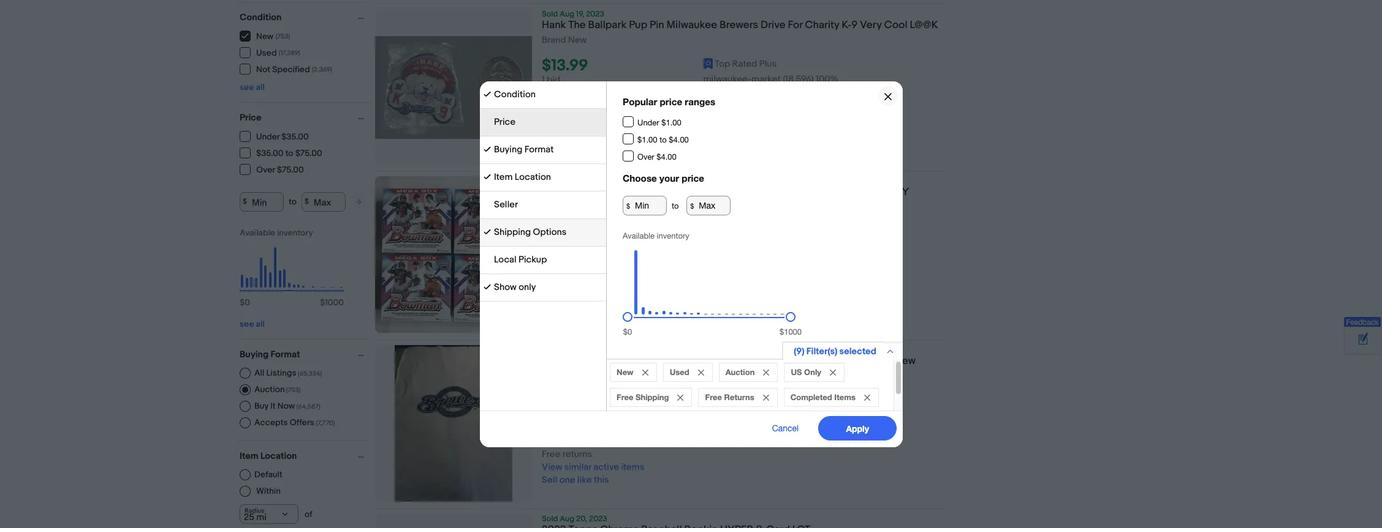 Task type: locate. For each thing, give the bounding box(es) containing it.
0 horizontal spatial available
[[240, 228, 275, 238]]

1 19, from the top
[[576, 9, 584, 19]]

buying format up all
[[240, 349, 300, 361]]

price up under $1.00
[[660, 96, 682, 107]]

minimum value in $ text field inside dialog
[[622, 196, 667, 216]]

1 horizontal spatial buying format
[[494, 144, 553, 155]]

new (753)
[[256, 31, 290, 42]]

plus for $13.99
[[759, 58, 777, 70]]

item location up default
[[240, 451, 297, 462]]

returns
[[563, 100, 592, 112], [563, 449, 592, 461]]

2 see all button from the top
[[240, 319, 265, 329]]

buying inside buying format tab
[[494, 144, 522, 155]]

2 this from the top
[[594, 306, 609, 318]]

not specified (2,369)
[[256, 64, 332, 75]]

available inventory
[[240, 228, 313, 238], [622, 231, 689, 241]]

tab list
[[480, 81, 606, 302]]

0 horizontal spatial auction
[[254, 385, 285, 395]]

see all button for condition
[[240, 82, 265, 92]]

2 view similar active items link from the top
[[542, 293, 644, 305]]

buying format up item location tab
[[494, 144, 553, 155]]

1 horizontal spatial item
[[494, 171, 512, 183]]

offers
[[290, 418, 314, 428]]

milwaukee inside milwaukee brewers promo sga blanket big huge 39" x 56" baseball brand new l@@k !
[[542, 356, 593, 368]]

format up "all listings (65,334)"
[[271, 349, 300, 361]]

2 filter applied image from the top
[[483, 146, 491, 153]]

rated
[[732, 58, 757, 70], [732, 408, 757, 419]]

top down sold  aug 19, 2023 hank the ballpark pup pin milwaukee brewers drive for charity k-9 very cool l@@k brand new
[[715, 58, 730, 70]]

0 vertical spatial 1
[[542, 74, 545, 86]]

0 vertical spatial milwaukee-market (18,596) 100% free shipping free returns view similar active items sell one like this
[[542, 74, 839, 137]]

item location inside tab
[[494, 171, 551, 183]]

price right the your
[[681, 173, 704, 184]]

dialog containing condition
[[0, 0, 1382, 529]]

lot of 4 (four) 2021 bowman baseball trading cards mega boxes factory sealed heading
[[542, 186, 909, 211]]

filter applied image for shipping
[[483, 228, 491, 236]]

see all button down the not
[[240, 82, 265, 92]]

available for left graph of available inventory between $0 and $1000+ "image"
[[240, 228, 275, 238]]

(18,596) down completed
[[783, 423, 814, 435]]

see all button down 0
[[240, 319, 265, 329]]

1 horizontal spatial condition
[[494, 89, 535, 100]]

available inventory down bowman
[[622, 231, 689, 241]]

default link
[[240, 470, 282, 481]]

0 horizontal spatial buying
[[240, 349, 269, 361]]

2 (18,596) from the top
[[783, 423, 814, 435]]

1 horizontal spatial shipping
[[635, 393, 669, 402]]

2 sold from the top
[[542, 177, 558, 186]]

new down sealed
[[568, 215, 587, 226]]

filter applied image
[[483, 228, 491, 236], [483, 283, 491, 291]]

selected
[[839, 346, 876, 358]]

19, for $13.99
[[576, 9, 584, 19]]

0 horizontal spatial format
[[271, 349, 300, 361]]

like down condition tab
[[577, 126, 592, 137]]

2 vertical spatial like
[[577, 475, 592, 487]]

active inside view similar active items sell one like this
[[593, 293, 619, 305]]

1 vertical spatial bid
[[547, 254, 560, 266]]

milwaukee brewers promo sga blanket big huge 39" x 56" baseball brand new l@@k ! link
[[542, 356, 946, 384]]

to left maximum value in $ text field
[[289, 197, 297, 207]]

1 vertical spatial sell
[[542, 306, 557, 318]]

sell one like this link down free shipping at the bottom left
[[542, 306, 609, 318]]

aug for $13.99
[[560, 9, 574, 19]]

ballpark
[[588, 19, 627, 31]]

19, inside sold  aug 19, 2023 lot of 4 (four) 2021 bowman baseball trading cards mega boxes factory sealed brand new
[[576, 177, 584, 186]]

within
[[256, 487, 281, 497]]

item
[[494, 171, 512, 183], [240, 451, 258, 462]]

available inventory down maximum value in $ text field
[[240, 228, 313, 238]]

19,
[[576, 9, 584, 19], [576, 177, 584, 186]]

one down condition tab
[[559, 126, 575, 137]]

plus down 'drive'
[[759, 58, 777, 70]]

1 top rated plus from the top
[[715, 58, 777, 70]]

the
[[568, 19, 586, 31]]

similar up sold  aug 20, 2023
[[564, 462, 591, 474]]

0 horizontal spatial location
[[260, 451, 297, 462]]

location
[[514, 171, 551, 183], [260, 451, 297, 462]]

2 active from the top
[[593, 293, 619, 305]]

2 see from the top
[[240, 319, 254, 329]]

rated for $13.99
[[732, 58, 757, 70]]

items inside view similar active items sell one like this
[[621, 293, 644, 305]]

1 vertical spatial 2023
[[586, 177, 604, 186]]

1 plus from the top
[[759, 58, 777, 70]]

pin
[[650, 19, 664, 31]]

2 top from the top
[[715, 408, 730, 419]]

19, right hank
[[576, 9, 584, 19]]

brewers inside sold  aug 19, 2023 hank the ballpark pup pin milwaukee brewers drive for charity k-9 very cool l@@k brand new
[[720, 19, 758, 31]]

condition inside condition tab
[[494, 89, 535, 100]]

$1.00 up $1.00 to $4.00
[[661, 118, 681, 127]]

blanket
[[694, 356, 729, 368]]

over up choose at the top of page
[[637, 152, 654, 161]]

filter applied image inside show only tab
[[483, 283, 491, 291]]

location for 'item location' dropdown button at the left of page
[[260, 451, 297, 462]]

0 vertical spatial 19,
[[576, 9, 584, 19]]

cards
[[771, 186, 800, 199]]

0 vertical spatial brand
[[542, 34, 566, 46]]

to inside "$35.00 to $75.00" link
[[285, 148, 293, 159]]

item location for item location tab
[[494, 171, 551, 183]]

new down the on the top of the page
[[568, 34, 587, 46]]

2 rated from the top
[[732, 408, 757, 419]]

2 vertical spatial view similar active items link
[[542, 462, 644, 474]]

like down free shipping at the bottom left
[[577, 306, 592, 318]]

top rated plus for $13.99
[[715, 58, 777, 70]]

0 horizontal spatial minimum value in $ text field
[[240, 192, 284, 212]]

1 100% from the top
[[816, 74, 839, 85]]

0 vertical spatial 1 bid
[[542, 74, 560, 86]]

2 returns from the top
[[563, 449, 592, 461]]

graph of available inventory between $0 and $1000+ image
[[240, 228, 344, 314], [622, 231, 796, 322]]

2 vertical spatial sell
[[542, 475, 557, 487]]

this down free shipping at the bottom left
[[594, 306, 609, 318]]

filter applied image for condition
[[483, 90, 491, 98]]

2023 inside sold  aug 19, 2023 hank the ballpark pup pin milwaukee brewers drive for charity k-9 very cool l@@k brand new
[[586, 9, 604, 19]]

Maximum Value in $ text field
[[301, 192, 346, 212]]

1 sold from the top
[[542, 9, 558, 19]]

$1.00
[[661, 118, 681, 127], [637, 135, 657, 144]]

baseball
[[689, 186, 730, 199], [821, 356, 862, 368]]

2 items from the top
[[621, 293, 644, 305]]

3 aug from the top
[[560, 515, 574, 525]]

0 vertical spatial baseball
[[689, 186, 730, 199]]

1 bid from the top
[[547, 74, 560, 86]]

0 horizontal spatial item
[[240, 451, 258, 462]]

this inside view similar active items sell one like this
[[594, 306, 609, 318]]

plus down remove filter - show only - free returns image
[[759, 408, 777, 419]]

available
[[240, 228, 275, 238], [622, 231, 654, 241]]

this up sold  aug 20, 2023
[[594, 475, 609, 487]]

1 horizontal spatial available inventory
[[622, 231, 689, 241]]

aug
[[560, 9, 574, 19], [560, 177, 574, 186], [560, 515, 574, 525]]

filter applied image
[[483, 90, 491, 98], [483, 146, 491, 153], [483, 173, 491, 181]]

returns down "$13.99"
[[563, 100, 592, 112]]

milwaukee brewers promo sga blanket big huge 39" x 56" baseball brand new l@@k !
[[542, 356, 916, 381]]

0 vertical spatial bid
[[547, 74, 560, 86]]

auction (753)
[[254, 385, 301, 395]]

used
[[256, 48, 277, 58], [669, 367, 689, 377]]

active left under $1.00
[[593, 113, 619, 125]]

1 bid
[[542, 74, 560, 86], [542, 254, 560, 266]]

2 vertical spatial similar
[[564, 462, 591, 474]]

under up "$35.00 to $75.00" link
[[256, 132, 279, 142]]

brand inside milwaukee brewers promo sga blanket big huge 39" x 56" baseball brand new l@@k !
[[864, 356, 892, 368]]

1 similar from the top
[[564, 113, 591, 125]]

0 vertical spatial over
[[637, 152, 654, 161]]

$35.00 up over $75.00 link
[[256, 148, 283, 159]]

baseball for trading
[[689, 186, 730, 199]]

tab list containing condition
[[480, 81, 606, 302]]

 (65,334) Items text field
[[296, 370, 322, 378]]

1 vertical spatial similar
[[564, 293, 591, 305]]

shipping inside tab
[[494, 226, 531, 238]]

to down under $1.00
[[659, 135, 666, 144]]

2 similar from the top
[[564, 293, 591, 305]]

0 horizontal spatial l@@k
[[542, 368, 570, 381]]

0 vertical spatial auction
[[725, 367, 754, 377]]

0 vertical spatial plus
[[759, 58, 777, 70]]

2 19, from the top
[[576, 177, 584, 186]]

1 horizontal spatial auction
[[725, 367, 754, 377]]

view similar active items link down popular
[[542, 113, 644, 125]]

shipping
[[563, 87, 599, 99], [563, 267, 599, 279], [563, 437, 599, 448]]

remove filter - buying format - auction image
[[763, 370, 769, 376]]

1 vertical spatial view similar active items link
[[542, 293, 644, 305]]

1 bid down hank
[[542, 74, 560, 86]]

$1.00 to $4.00
[[637, 135, 689, 144]]

1 vertical spatial milwaukee-market (18,596) 100% free shipping free returns view similar active items sell one like this
[[542, 423, 839, 487]]

inventory inside dialog
[[656, 231, 689, 241]]

inventory down maximum value in $ text field
[[277, 228, 313, 238]]

1 horizontal spatial used
[[669, 367, 689, 377]]

$
[[243, 197, 247, 207], [305, 197, 309, 207], [626, 202, 630, 210], [690, 202, 694, 210], [240, 298, 245, 308], [320, 298, 325, 308]]

sell one like this link for $9.79
[[542, 475, 609, 487]]

1 horizontal spatial milwaukee
[[667, 19, 717, 31]]

one inside view similar active items sell one like this
[[559, 306, 575, 318]]

like inside view similar active items sell one like this
[[577, 306, 592, 318]]

1 vertical spatial plus
[[759, 408, 777, 419]]

1 vertical spatial item
[[240, 451, 258, 462]]

0 vertical spatial aug
[[560, 9, 574, 19]]

(753) up buy it now (64,587)
[[286, 386, 301, 394]]

0 vertical spatial items
[[621, 113, 644, 125]]

2 sell one like this link from the top
[[542, 306, 609, 318]]

rated down sold  aug 19, 2023 hank the ballpark pup pin milwaukee brewers drive for charity k-9 very cool l@@k brand new
[[732, 58, 757, 70]]

0 vertical spatial used
[[256, 48, 277, 58]]

free
[[542, 87, 560, 99], [542, 100, 560, 112], [542, 267, 560, 279], [616, 393, 633, 402], [705, 393, 722, 402], [542, 437, 560, 448], [542, 449, 560, 461]]

2 view from the top
[[542, 293, 562, 305]]

3 view from the top
[[542, 462, 562, 474]]

2 100% from the top
[[816, 423, 839, 435]]

1 vertical spatial 100%
[[816, 423, 839, 435]]

2 milwaukee-market (18,596) 100% free shipping free returns view similar active items sell one like this from the top
[[542, 423, 839, 487]]

see
[[240, 82, 254, 92], [240, 319, 254, 329]]

listings
[[266, 368, 296, 378]]

2023 right 20,
[[589, 515, 607, 525]]

buying up item location tab
[[494, 144, 522, 155]]

100% down charity
[[816, 74, 839, 85]]

filter applied image inside buying format tab
[[483, 146, 491, 153]]

1 view from the top
[[542, 113, 562, 125]]

2 filter applied image from the top
[[483, 283, 491, 291]]

0 vertical spatial see all button
[[240, 82, 265, 92]]

pup
[[629, 19, 647, 31]]

baseball inside milwaukee brewers promo sga blanket big huge 39" x 56" baseball brand new l@@k !
[[821, 356, 862, 368]]

item inside tab
[[494, 171, 512, 183]]

1 filter applied image from the top
[[483, 228, 491, 236]]

1 vertical spatial aug
[[560, 177, 574, 186]]

1 vertical spatial rated
[[732, 408, 757, 419]]

(64,587)
[[296, 403, 321, 411]]

1 1 from the top
[[542, 74, 545, 86]]

view right only
[[542, 293, 562, 305]]

charity
[[805, 19, 839, 31]]

heading
[[542, 525, 811, 529]]

see all down 0
[[240, 319, 265, 329]]

1 horizontal spatial format
[[524, 144, 553, 155]]

brand up options
[[542, 215, 566, 226]]

aug for $79.99
[[560, 177, 574, 186]]

top rated plus down sold  aug 19, 2023 hank the ballpark pup pin milwaukee brewers drive for charity k-9 very cool l@@k brand new
[[715, 58, 777, 70]]

free shipping
[[616, 393, 669, 402]]

2 market from the top
[[752, 423, 781, 435]]

view similar active items link down free shipping at the bottom left
[[542, 293, 644, 305]]

filter applied image inside item location tab
[[483, 173, 491, 181]]

filter applied image inside condition tab
[[483, 90, 491, 98]]

baseball for brand
[[821, 356, 862, 368]]

dialog
[[0, 0, 1382, 529]]

$4.00 down under $1.00
[[669, 135, 689, 144]]

0 vertical spatial milwaukee-
[[703, 74, 752, 85]]

4
[[578, 186, 584, 199]]

price
[[240, 112, 261, 124], [494, 116, 515, 128]]

(18,596)
[[783, 74, 814, 85], [783, 423, 814, 435]]

2023 right 4
[[586, 177, 604, 186]]

1 bid for $79.99
[[542, 254, 560, 266]]

1 returns from the top
[[563, 100, 592, 112]]

1 bid up free shipping at the bottom left
[[542, 254, 560, 266]]

0 vertical spatial shipping
[[563, 87, 599, 99]]

top rated plus down 'returns'
[[715, 408, 777, 419]]

shipping down $9.79
[[563, 437, 599, 448]]

filter applied image inside shipping options tab
[[483, 228, 491, 236]]

aug inside sold  aug 19, 2023 lot of 4 (four) 2021 bowman baseball trading cards mega boxes factory sealed brand new
[[560, 177, 574, 186]]

2 see all from the top
[[240, 319, 265, 329]]

1 rated from the top
[[732, 58, 757, 70]]

1 vertical spatial brand
[[542, 215, 566, 226]]

used for used
[[669, 367, 689, 377]]

aug left 20,
[[560, 515, 574, 525]]

1 vertical spatial shipping
[[563, 267, 599, 279]]

filter applied image left shipping options
[[483, 228, 491, 236]]

l@@k right cool
[[910, 19, 938, 31]]

location up lot
[[514, 171, 551, 183]]

0 vertical spatial this
[[594, 126, 609, 137]]

sell down show only tab
[[542, 306, 557, 318]]

$75.00 down $35.00 to $75.00
[[277, 165, 304, 175]]

accepts offers (7,770)
[[254, 418, 335, 428]]

2023 inside sold  aug 19, 2023 lot of 4 (four) 2021 bowman baseball trading cards mega boxes factory sealed brand new
[[586, 177, 604, 186]]

shipping
[[494, 226, 531, 238], [635, 393, 669, 402]]

0 vertical spatial l@@k
[[910, 19, 938, 31]]

used up the not
[[256, 48, 277, 58]]

3 sell one like this link from the top
[[542, 475, 609, 487]]

0 vertical spatial condition
[[240, 11, 282, 23]]

1 like from the top
[[577, 126, 592, 137]]

2 one from the top
[[559, 306, 575, 318]]

(753) inside "new (753)"
[[275, 32, 290, 40]]

to
[[659, 135, 666, 144], [285, 148, 293, 159], [289, 197, 297, 207], [671, 201, 679, 210]]

over for over $75.00
[[256, 165, 275, 175]]

view down condition tab
[[542, 113, 562, 125]]

1 vertical spatial item location
[[240, 451, 297, 462]]

item up default link
[[240, 451, 258, 462]]

1 vertical spatial condition
[[494, 89, 535, 100]]

(753) up used (17,389)
[[275, 32, 290, 40]]

similar down free shipping at the bottom left
[[564, 293, 591, 305]]

inventory down bowman
[[656, 231, 689, 241]]

0 horizontal spatial shipping
[[494, 226, 531, 238]]

cool
[[884, 19, 907, 31]]

2 vertical spatial items
[[621, 462, 644, 474]]

2 all from the top
[[256, 319, 265, 329]]

available inventory for left graph of available inventory between $0 and $1000+ "image"
[[240, 228, 313, 238]]

sell one like this link up sold  aug 20, 2023
[[542, 475, 609, 487]]

item location
[[494, 171, 551, 183], [240, 451, 297, 462]]

buying for buying format dropdown button
[[240, 349, 269, 361]]

top rated plus for $9.79
[[715, 408, 777, 419]]

1 aug from the top
[[560, 9, 574, 19]]

0 vertical spatial item
[[494, 171, 512, 183]]

returns
[[724, 393, 754, 402]]

sga
[[669, 356, 691, 368]]

3 view similar active items link from the top
[[542, 462, 644, 474]]

1 items from the top
[[621, 113, 644, 125]]

bid up free shipping at the bottom left
[[547, 254, 560, 266]]

(9) filter(s) selected
[[794, 346, 876, 358]]

2 1 bid from the top
[[542, 254, 560, 266]]

rated down 'returns'
[[732, 408, 757, 419]]

buying format for buying format tab on the top left of page
[[494, 144, 553, 155]]

19, inside sold  aug 19, 2023 hank the ballpark pup pin milwaukee brewers drive for charity k-9 very cool l@@k brand new
[[576, 9, 584, 19]]

used left remove filter - condition - used 'image'
[[669, 367, 689, 377]]

view similar active items link for $79.99
[[542, 293, 644, 305]]

0 vertical spatial see all
[[240, 82, 265, 92]]

1 down shipping options tab
[[542, 254, 545, 266]]

milwaukee-
[[703, 74, 752, 85], [703, 423, 752, 435]]

20,
[[576, 515, 587, 525]]

1 vertical spatial buying
[[240, 349, 269, 361]]

item location for 'item location' dropdown button at the left of page
[[240, 451, 297, 462]]

similar inside view similar active items sell one like this
[[564, 293, 591, 305]]

19, right "of"
[[576, 177, 584, 186]]

1 horizontal spatial location
[[514, 171, 551, 183]]

1 horizontal spatial l@@k
[[910, 19, 938, 31]]

bid for $79.99
[[547, 254, 560, 266]]

brand up remove filter - show only - completed items icon at the bottom of the page
[[864, 356, 892, 368]]

1 1 bid from the top
[[542, 74, 560, 86]]

similar down condition tab
[[564, 113, 591, 125]]

1 vertical spatial one
[[559, 306, 575, 318]]

filter applied image for item location
[[483, 173, 491, 181]]

aug inside sold  aug 19, 2023 hank the ballpark pup pin milwaukee brewers drive for charity k-9 very cool l@@k brand new
[[560, 9, 574, 19]]

0 vertical spatial 100%
[[816, 74, 839, 85]]

2 aug from the top
[[560, 177, 574, 186]]

returns down $9.79
[[563, 449, 592, 461]]

sell down condition tab
[[542, 126, 557, 137]]

1 bid for $13.99
[[542, 74, 560, 86]]

1 vertical spatial top
[[715, 408, 730, 419]]

milwaukee- down free returns
[[703, 423, 752, 435]]

shipping down the seller
[[494, 226, 531, 238]]

sell
[[542, 126, 557, 137], [542, 306, 557, 318], [542, 475, 557, 487]]

1 view similar active items link from the top
[[542, 113, 644, 125]]

2 like from the top
[[577, 306, 592, 318]]

view down $9.79
[[542, 462, 562, 474]]

0 vertical spatial under
[[637, 118, 659, 127]]

1 top from the top
[[715, 58, 730, 70]]

under $1.00
[[637, 118, 681, 127]]

shipping down the $79.99
[[563, 267, 599, 279]]

sell one like this link down condition tab
[[542, 126, 609, 137]]

3 one from the top
[[559, 475, 575, 487]]

baseball inside sold  aug 19, 2023 lot of 4 (four) 2021 bowman baseball trading cards mega boxes factory sealed brand new
[[689, 186, 730, 199]]

1 filter applied image from the top
[[483, 90, 491, 98]]

all down the not
[[256, 82, 265, 92]]

$35.00 to $75.00 link
[[240, 147, 323, 159]]

1 horizontal spatial baseball
[[821, 356, 862, 368]]

bid down hank
[[547, 74, 560, 86]]

1 for $13.99
[[542, 74, 545, 86]]

100% left apply
[[816, 423, 839, 435]]

0 vertical spatial all
[[256, 82, 265, 92]]

minimum value in $ text field down over $75.00 link
[[240, 192, 284, 212]]

active down free shipping at the bottom left
[[593, 293, 619, 305]]

2 1 from the top
[[542, 254, 545, 266]]

over $75.00
[[256, 165, 304, 175]]

all for condition
[[256, 82, 265, 92]]

remove filter - item location - us only image
[[830, 370, 836, 376]]

2 vertical spatial sold
[[542, 515, 558, 525]]

3 sold from the top
[[542, 515, 558, 525]]

like
[[577, 126, 592, 137], [577, 306, 592, 318], [577, 475, 592, 487]]

price down condition tab
[[494, 116, 515, 128]]

1 vertical spatial see
[[240, 319, 254, 329]]

2 sell from the top
[[542, 306, 557, 318]]

free shipping
[[542, 267, 599, 279]]

sold inside sold  aug 19, 2023 hank the ballpark pup pin milwaukee brewers drive for charity k-9 very cool l@@k brand new
[[542, 9, 558, 19]]

1 all from the top
[[256, 82, 265, 92]]

drive
[[761, 19, 786, 31]]

brand down hank
[[542, 34, 566, 46]]

1 vertical spatial sell one like this link
[[542, 306, 609, 318]]

1 horizontal spatial $1.00
[[661, 118, 681, 127]]

2 vertical spatial view
[[542, 462, 562, 474]]

under $35.00
[[256, 132, 309, 142]]

under down popular
[[637, 118, 659, 127]]

available inventory for rightmost graph of available inventory between $0 and $1000+ "image"
[[622, 231, 689, 241]]

1 vertical spatial 1
[[542, 254, 545, 266]]

milwaukee- up ranges
[[703, 74, 752, 85]]

 (753) Items text field
[[285, 386, 301, 394]]

sell up sold  aug 20, 2023
[[542, 475, 557, 487]]

3 filter applied image from the top
[[483, 173, 491, 181]]

condition for condition tab
[[494, 89, 535, 100]]

$4.00
[[669, 135, 689, 144], [656, 152, 676, 161]]

top for $9.79
[[715, 408, 730, 419]]

1 horizontal spatial inventory
[[656, 231, 689, 241]]

2 plus from the top
[[759, 408, 777, 419]]

1 horizontal spatial brewers
[[720, 19, 758, 31]]

sold inside sold  aug 19, 2023 lot of 4 (four) 2021 bowman baseball trading cards mega boxes factory sealed brand new
[[542, 177, 558, 186]]

sold for $13.99
[[542, 9, 558, 19]]

1 vertical spatial see all
[[240, 319, 265, 329]]

1 vertical spatial baseball
[[821, 356, 862, 368]]

price button
[[240, 112, 370, 124]]

specified
[[272, 64, 310, 75]]

$35.00 up $35.00 to $75.00
[[281, 132, 309, 142]]

2 top rated plus from the top
[[715, 408, 777, 419]]

price up "under $35.00" link at the left top
[[240, 112, 261, 124]]

1
[[542, 74, 545, 86], [542, 254, 545, 266]]

1 vertical spatial 19,
[[576, 177, 584, 186]]

0 horizontal spatial milwaukee
[[542, 356, 593, 368]]

2023 right the on the top of the page
[[586, 9, 604, 19]]

0 horizontal spatial baseball
[[689, 186, 730, 199]]

see all button for price
[[240, 319, 265, 329]]

market down 'drive'
[[752, 74, 781, 85]]

see for condition
[[240, 82, 254, 92]]

0 vertical spatial see
[[240, 82, 254, 92]]

1 (18,596) from the top
[[783, 74, 814, 85]]

(753) inside auction (753)
[[286, 386, 301, 394]]

1 vertical spatial milwaukee
[[542, 356, 593, 368]]

1 shipping from the top
[[563, 87, 599, 99]]

buying format inside tab
[[494, 144, 553, 155]]

19, for $79.99
[[576, 177, 584, 186]]

one
[[559, 126, 575, 137], [559, 306, 575, 318], [559, 475, 575, 487]]

0 horizontal spatial brewers
[[595, 356, 634, 368]]

0 vertical spatial market
[[752, 74, 781, 85]]

(9)
[[794, 346, 804, 358]]

item location button
[[240, 451, 370, 462]]

Minimum Value in $ text field
[[240, 192, 284, 212], [622, 196, 667, 216]]

like up 20,
[[577, 475, 592, 487]]

1 vertical spatial brewers
[[595, 356, 634, 368]]

1 see all from the top
[[240, 82, 265, 92]]

brand inside sold  aug 19, 2023 hank the ballpark pup pin milwaukee brewers drive for charity k-9 very cool l@@k brand new
[[542, 34, 566, 46]]

2 bid from the top
[[547, 254, 560, 266]]

options
[[533, 226, 566, 238]]

1 vertical spatial under
[[256, 132, 279, 142]]

3 like from the top
[[577, 475, 592, 487]]

format for buying format tab on the top left of page
[[524, 144, 553, 155]]

top
[[715, 58, 730, 70], [715, 408, 730, 419]]

1 vertical spatial $35.00
[[256, 148, 283, 159]]

format up item location tab
[[524, 144, 553, 155]]

0 horizontal spatial condition
[[240, 11, 282, 23]]

format for buying format dropdown button
[[271, 349, 300, 361]]

1 see all button from the top
[[240, 82, 265, 92]]

location inside tab
[[514, 171, 551, 183]]

feedback
[[1346, 319, 1379, 327]]

$75.00 down under $35.00 in the left top of the page
[[295, 148, 322, 159]]

0 vertical spatial buying format
[[494, 144, 553, 155]]

1 see from the top
[[240, 82, 254, 92]]

brewers left promo
[[595, 356, 634, 368]]

$4.00 down $1.00 to $4.00
[[656, 152, 676, 161]]

format inside buying format tab
[[524, 144, 553, 155]]

brewers left 'drive'
[[720, 19, 758, 31]]

buying up all
[[240, 349, 269, 361]]

0 horizontal spatial item location
[[240, 451, 297, 462]]

brewers inside milwaukee brewers promo sga blanket big huge 39" x 56" baseball brand new l@@k !
[[595, 356, 634, 368]]

hank the ballpark pup pin milwaukee brewers drive for charity k-9 very cool l@@k image
[[375, 36, 532, 139]]

Maximum Value in $ text field
[[686, 196, 731, 216]]

1 vertical spatial all
[[256, 319, 265, 329]]

 (7,770) Items text field
[[314, 420, 335, 428]]

0 vertical spatial location
[[514, 171, 551, 183]]

hank the ballpark pup pin milwaukee brewers drive for charity k-9 very cool l@@k link
[[542, 19, 946, 35]]

1 vertical spatial like
[[577, 306, 592, 318]]



Task type: describe. For each thing, give the bounding box(es) containing it.
for
[[788, 19, 803, 31]]

buying format for buying format dropdown button
[[240, 349, 300, 361]]

minimum value in $ text field for maximum value in $ text field
[[240, 192, 284, 212]]

3 similar from the top
[[564, 462, 591, 474]]

choose
[[622, 173, 657, 184]]

new inside sold  aug 19, 2023 lot of 4 (four) 2021 bowman baseball trading cards mega boxes factory sealed brand new
[[568, 215, 587, 226]]

remove filter - show only - completed items image
[[864, 395, 870, 401]]

to down bowman
[[671, 201, 679, 210]]

 (64,587) Items text field
[[295, 403, 321, 411]]

$35.00 to $75.00
[[256, 148, 322, 159]]

it
[[270, 401, 276, 412]]

cancel
[[772, 424, 798, 434]]

trading
[[733, 186, 768, 199]]

2 milwaukee- from the top
[[703, 423, 752, 435]]

mega
[[802, 186, 829, 199]]

x
[[795, 356, 801, 368]]

free returns
[[705, 393, 754, 402]]

2 shipping from the top
[[563, 267, 599, 279]]

condition button
[[240, 11, 370, 23]]

0 horizontal spatial graph of available inventory between $0 and $1000+ image
[[240, 228, 344, 314]]

brand inside sold  aug 19, 2023 lot of 4 (four) 2021 bowman baseball trading cards mega boxes factory sealed brand new
[[542, 215, 566, 226]]

auction for auction (753)
[[254, 385, 285, 395]]

auction for auction
[[725, 367, 754, 377]]

1 horizontal spatial graph of available inventory between $0 and $1000+ image
[[622, 231, 796, 322]]

location for item location tab
[[514, 171, 551, 183]]

shipping options tab
[[480, 219, 606, 247]]

over for over $4.00
[[637, 152, 654, 161]]

3 items from the top
[[621, 462, 644, 474]]

milwaukee inside sold  aug 19, 2023 hank the ballpark pup pin milwaukee brewers drive for charity k-9 very cool l@@k brand new
[[667, 19, 717, 31]]

available for rightmost graph of available inventory between $0 and $1000+ "image"
[[622, 231, 654, 241]]

sealed
[[542, 199, 579, 211]]

(753) for new
[[275, 32, 290, 40]]

sold  aug 20, 2023
[[542, 515, 607, 525]]

all listings (65,334)
[[254, 368, 322, 378]]

now
[[278, 401, 295, 412]]

1 milwaukee- from the top
[[703, 74, 752, 85]]

pickup
[[518, 254, 547, 266]]

(four)
[[587, 186, 620, 199]]

view similar active items sell one like this
[[542, 293, 644, 318]]

lot of 4 (four) 2021 bowman baseball trading cards mega boxes factory sealed image
[[375, 177, 532, 333]]

0 vertical spatial $1.00
[[661, 118, 681, 127]]

!
[[573, 368, 576, 381]]

3 sell from the top
[[542, 475, 557, 487]]

sell one like this link for $79.99
[[542, 306, 609, 318]]

see for price
[[240, 319, 254, 329]]

filter applied image for show
[[483, 283, 491, 291]]

view similar active items link for $9.79
[[542, 462, 644, 474]]

1 vertical spatial $75.00
[[277, 165, 304, 175]]

1 vertical spatial shipping
[[635, 393, 669, 402]]

boxes
[[832, 186, 861, 199]]

0 vertical spatial price
[[660, 96, 682, 107]]

filter applied image for buying format
[[483, 146, 491, 153]]

(65,334)
[[298, 370, 322, 378]]

remove filter - shipping options - free shipping image
[[677, 395, 683, 401]]

rated for $9.79
[[732, 408, 757, 419]]

default
[[254, 470, 282, 480]]

sold  aug 19, 2023 lot of 4 (four) 2021 bowman baseball trading cards mega boxes factory sealed brand new
[[542, 177, 909, 226]]

condition tab
[[480, 81, 606, 109]]

all for price
[[256, 319, 265, 329]]

choose your price
[[622, 173, 704, 184]]

filter(s)
[[806, 346, 837, 358]]

remove filter - condition - used image
[[698, 370, 704, 376]]

bid for $13.99
[[547, 74, 560, 86]]

l@@k inside sold  aug 19, 2023 hank the ballpark pup pin milwaukee brewers drive for charity k-9 very cool l@@k brand new
[[910, 19, 938, 31]]

us only
[[791, 367, 821, 377]]

lot of 4 (four) 2021 bowman baseball trading cards mega boxes factory sealed link
[[542, 186, 946, 215]]

1 for $79.99
[[542, 254, 545, 266]]

popular price ranges
[[622, 96, 715, 107]]

0 vertical spatial $75.00
[[295, 148, 322, 159]]

2021
[[622, 186, 644, 199]]

show only
[[494, 282, 536, 293]]

(9) filter(s) selected button
[[782, 342, 903, 361]]

buying format button
[[240, 349, 370, 361]]

plus for $9.79
[[759, 408, 777, 419]]

over $75.00 link
[[240, 164, 304, 175]]

shipping options
[[494, 226, 566, 238]]

seller
[[494, 199, 518, 211]]

new up used (17,389)
[[256, 31, 273, 42]]

us
[[791, 367, 802, 377]]

k-
[[842, 19, 851, 31]]

l@@k inside milwaukee brewers promo sga blanket big huge 39" x 56" baseball brand new l@@k !
[[542, 368, 570, 381]]

new inside sold  aug 19, 2023 hank the ballpark pup pin milwaukee brewers drive for charity k-9 very cool l@@k brand new
[[568, 34, 587, 46]]

condition for condition 'dropdown button'
[[240, 11, 282, 23]]

show only tab
[[480, 274, 606, 302]]

buying for buying format tab on the top left of page
[[494, 144, 522, 155]]

3 active from the top
[[593, 462, 619, 474]]

item for 'item location' dropdown button at the left of page
[[240, 451, 258, 462]]

cancel button
[[758, 416, 812, 441]]

1 one from the top
[[559, 126, 575, 137]]

1 active from the top
[[593, 113, 619, 125]]

under for under $35.00
[[256, 132, 279, 142]]

of
[[305, 510, 312, 520]]

items
[[834, 393, 855, 402]]

used for used (17,389)
[[256, 48, 277, 58]]

1 this from the top
[[594, 126, 609, 137]]

remove filter - condition - new image
[[642, 370, 648, 376]]

sold for $79.99
[[542, 177, 558, 186]]

under $35.00 link
[[240, 131, 309, 142]]

1 sell from the top
[[542, 126, 557, 137]]

item for item location tab
[[494, 171, 512, 183]]

not
[[256, 64, 270, 75]]

1 market from the top
[[752, 74, 781, 85]]

1 vertical spatial price
[[681, 173, 704, 184]]

remove filter - show only - free returns image
[[763, 395, 769, 401]]

0 vertical spatial $4.00
[[669, 135, 689, 144]]

top for $13.99
[[715, 58, 730, 70]]

hank the ballpark pup pin milwaukee brewers drive for charity k-9 very cool l@@k heading
[[542, 19, 938, 31]]

(17,389)
[[279, 49, 300, 57]]

0 horizontal spatial price
[[240, 112, 261, 124]]

9
[[851, 19, 858, 31]]

only
[[518, 282, 536, 293]]

milwaukee brewers promo sga blanket big huge 39" x 56" baseball brand new l@@k ! image
[[395, 346, 512, 503]]

1 horizontal spatial price
[[494, 116, 515, 128]]

new inside milwaukee brewers promo sga blanket big huge 39" x 56" baseball brand new l@@k !
[[895, 356, 916, 368]]

inventory for left graph of available inventory between $0 and $1000+ "image"
[[277, 228, 313, 238]]

over $4.00
[[637, 152, 676, 161]]

hank
[[542, 19, 566, 31]]

1 milwaukee-market (18,596) 100% free shipping free returns view similar active items sell one like this from the top
[[542, 74, 839, 137]]

ranges
[[685, 96, 715, 107]]

sold  aug 19, 2023 hank the ballpark pup pin milwaukee brewers drive for charity k-9 very cool l@@k brand new
[[542, 9, 938, 46]]

3 shipping from the top
[[563, 437, 599, 448]]

only
[[804, 367, 821, 377]]

minimum value in $ text field for maximum value in $ text box
[[622, 196, 667, 216]]

milwaukee brewers promo sga blanket big huge 39" x 56" baseball brand new l@@k ! heading
[[542, 356, 916, 381]]

1000
[[325, 298, 344, 308]]

local
[[494, 254, 516, 266]]

(753) for auction
[[286, 386, 301, 394]]

factory
[[863, 186, 909, 199]]

your
[[659, 173, 679, 184]]

sell inside view similar active items sell one like this
[[542, 306, 557, 318]]

show
[[494, 282, 516, 293]]

3 this from the top
[[594, 475, 609, 487]]

see all for price
[[240, 319, 265, 329]]

(2,369)
[[312, 66, 332, 74]]

lot
[[542, 186, 560, 199]]

view inside view similar active items sell one like this
[[542, 293, 562, 305]]

bowman
[[646, 186, 687, 199]]

(7,770)
[[316, 420, 335, 428]]

item location tab
[[480, 164, 606, 192]]

new left remove filter - condition - new image
[[616, 367, 633, 377]]

buying format tab
[[480, 136, 606, 164]]

1 sell one like this link from the top
[[542, 126, 609, 137]]

of
[[562, 186, 575, 199]]

huge
[[749, 356, 775, 368]]

1 vertical spatial $4.00
[[656, 152, 676, 161]]

local pickup
[[494, 254, 547, 266]]

under for under $1.00
[[637, 118, 659, 127]]

accepts
[[254, 418, 288, 428]]

1 vertical spatial $1.00
[[637, 135, 657, 144]]

$ 1000
[[320, 298, 344, 308]]

56"
[[803, 356, 819, 368]]

promo
[[636, 356, 667, 368]]

0 vertical spatial $35.00
[[281, 132, 309, 142]]

2023 for $13.99
[[586, 9, 604, 19]]

$ 0
[[240, 298, 250, 308]]

2 vertical spatial 2023
[[589, 515, 607, 525]]

2023 for $79.99
[[586, 177, 604, 186]]

buy it now (64,587)
[[254, 401, 321, 412]]

see all for condition
[[240, 82, 265, 92]]

inventory for rightmost graph of available inventory between $0 and $1000+ "image"
[[656, 231, 689, 241]]

very
[[860, 19, 882, 31]]

completed
[[790, 393, 832, 402]]

$9.79
[[542, 406, 581, 425]]

buy
[[254, 401, 269, 412]]

$13.99
[[542, 57, 588, 76]]

big
[[731, 356, 747, 368]]



Task type: vqa. For each thing, say whether or not it's contained in the screenshot.
the Condition DROPDOWN BUTTON
yes



